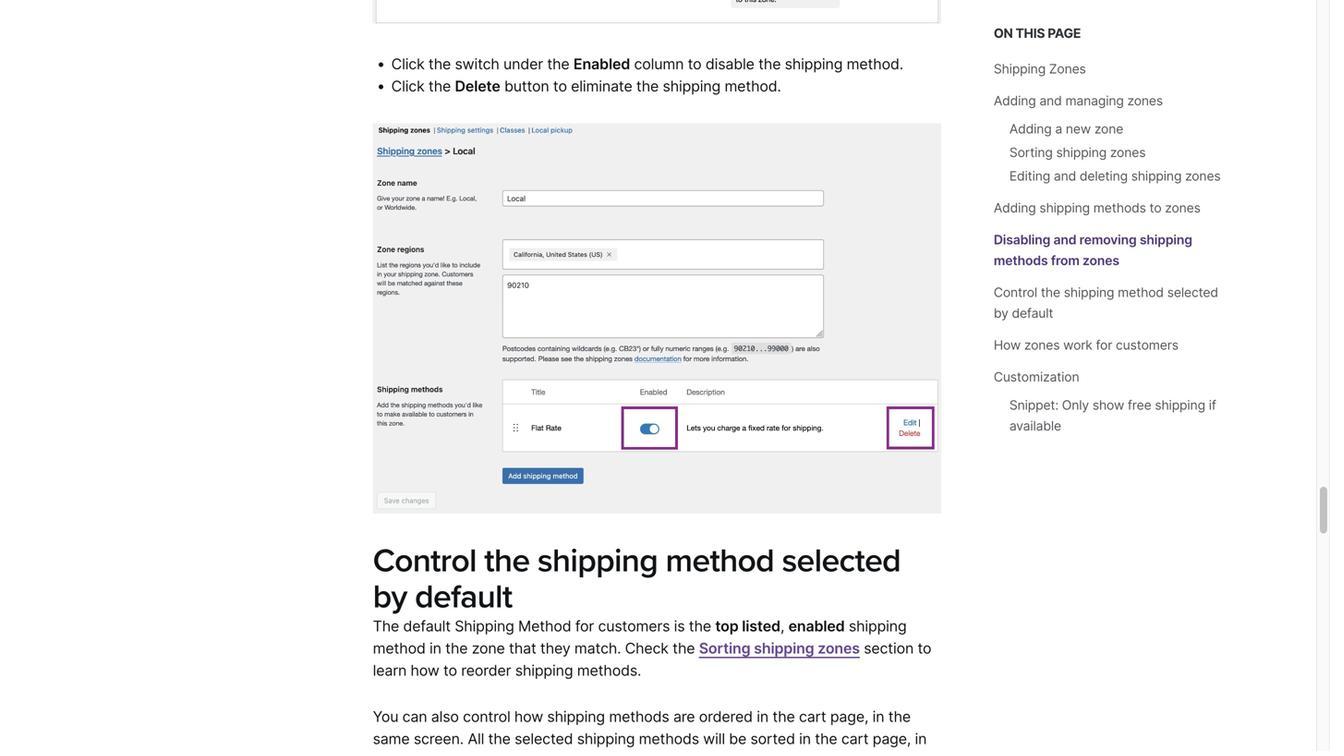 Task type: vqa. For each thing, say whether or not it's contained in the screenshot.
bottommost customers
yes



Task type: locate. For each thing, give the bounding box(es) containing it.
control the shipping method selected by default up the default shipping method for customers is the top listed , enabled
[[373, 542, 901, 617]]

sorting shipping zones
[[699, 640, 860, 658]]

for
[[1096, 337, 1113, 353], [575, 617, 594, 635]]

in
[[430, 640, 442, 658], [757, 708, 769, 726], [873, 708, 885, 726]]

1 vertical spatial method selected
[[666, 542, 901, 581]]

page, right "in the"
[[873, 730, 911, 748]]

zone right new
[[1095, 121, 1124, 137]]

adding up disabling
[[994, 200, 1036, 216]]

the inside control the shipping method selected by default 'link'
[[1041, 285, 1061, 300]]

by inside control the shipping method selected by default 'link'
[[994, 305, 1009, 321]]

to left disable
[[688, 55, 702, 73]]

2 vertical spatial and
[[1054, 232, 1077, 248]]

0 vertical spatial control
[[994, 285, 1038, 300]]

0 vertical spatial cart
[[799, 708, 827, 726]]

0 horizontal spatial control the shipping method selected by default
[[373, 542, 901, 617]]

shipping up the default shipping method for customers is the top listed , enabled
[[538, 542, 658, 581]]

the left delete
[[429, 77, 451, 95]]

control
[[463, 708, 511, 726]]

0 horizontal spatial how
[[411, 662, 440, 680]]

0 vertical spatial customers
[[1116, 337, 1179, 353]]

1 vertical spatial control
[[373, 542, 477, 581]]

zone
[[1095, 121, 1124, 137], [472, 640, 505, 658]]

0 horizontal spatial cart
[[799, 708, 827, 726]]

if
[[1209, 397, 1217, 413]]

to right section
[[918, 640, 932, 658]]

0 horizontal spatial by
[[373, 578, 407, 617]]

0 vertical spatial method.
[[847, 55, 904, 73]]

,
[[781, 617, 785, 635]]

1 horizontal spatial by
[[994, 305, 1009, 321]]

0 horizontal spatial control
[[373, 542, 477, 581]]

methods down are
[[639, 730, 699, 748]]

and inside adding a new zone sorting shipping zones editing and deleting shipping zones
[[1054, 168, 1077, 184]]

the right method
[[446, 640, 468, 658]]

for right work
[[1096, 337, 1113, 353]]

0 vertical spatial how
[[411, 662, 440, 680]]

2 horizontal spatial in
[[873, 708, 885, 726]]

eliminate
[[571, 77, 633, 95]]

1 horizontal spatial for
[[1096, 337, 1113, 353]]

1 horizontal spatial customers
[[1116, 337, 1179, 353]]

deleting
[[1080, 168, 1128, 184]]

the down is
[[673, 640, 695, 658]]

this
[[1016, 25, 1045, 41]]

and
[[1040, 93, 1062, 109], [1054, 168, 1077, 184], [1054, 232, 1077, 248]]

1 vertical spatial how
[[515, 708, 543, 726]]

method selected
[[1118, 285, 1219, 300], [666, 542, 901, 581]]

shipping right deleting at the top right
[[1132, 168, 1182, 184]]

1 vertical spatial page,
[[873, 730, 911, 748]]

and inside disabling and removing shipping methods from zones
[[1054, 232, 1077, 248]]

adding left a
[[1010, 121, 1052, 137]]

methods inside disabling and removing shipping methods from zones
[[994, 253, 1048, 268]]

in down section
[[873, 708, 885, 726]]

you
[[373, 708, 399, 726]]

shipping down column
[[663, 77, 721, 95]]

page,
[[831, 708, 869, 726], [873, 730, 911, 748]]

1 horizontal spatial method selected
[[1118, 285, 1219, 300]]

adding inside adding a new zone sorting shipping zones editing and deleting shipping zones
[[1010, 121, 1052, 137]]

methods down disabling
[[994, 253, 1048, 268]]

selected
[[515, 730, 573, 748]]

on
[[994, 25, 1013, 41]]

in right method
[[430, 640, 442, 658]]

in up sorted
[[757, 708, 769, 726]]

0 horizontal spatial method.
[[725, 77, 782, 95]]

method selected down removing
[[1118, 285, 1219, 300]]

sorting up the editing
[[1010, 145, 1053, 160]]

control inside 'link'
[[994, 285, 1038, 300]]

default up method
[[403, 617, 451, 635]]

disable
[[706, 55, 755, 73]]

default up how
[[1012, 305, 1054, 321]]

zone inside adding a new zone sorting shipping zones editing and deleting shipping zones
[[1095, 121, 1124, 137]]

on this page
[[994, 25, 1081, 41]]

in inside shipping method in the zone that they match. check the
[[430, 640, 442, 658]]

shipping left if on the right bottom of the page
[[1155, 397, 1206, 413]]

how
[[994, 337, 1021, 353]]

1 vertical spatial cart
[[842, 730, 869, 748]]

customers up check
[[598, 617, 670, 635]]

shipping up section
[[849, 617, 907, 635]]

click left switch
[[391, 55, 425, 73]]

1 vertical spatial sorting
[[699, 640, 751, 658]]

shipping down from
[[1064, 285, 1115, 300]]

1 horizontal spatial method.
[[847, 55, 904, 73]]

how down method
[[411, 662, 440, 680]]

default up that
[[415, 578, 512, 617]]

shipping up that
[[455, 617, 514, 635]]

2 vertical spatial adding
[[994, 200, 1036, 216]]

shipping right removing
[[1140, 232, 1193, 248]]

0 vertical spatial method selected
[[1118, 285, 1219, 300]]

shipping down ,
[[754, 640, 815, 658]]

1 horizontal spatial how
[[515, 708, 543, 726]]

and up a
[[1040, 93, 1062, 109]]

enabled
[[789, 617, 845, 635]]

0 vertical spatial sorting
[[1010, 145, 1053, 160]]

0 vertical spatial click
[[391, 55, 425, 73]]

the down section
[[889, 708, 911, 726]]

cart
[[799, 708, 827, 726], [842, 730, 869, 748]]

adding down shipping zones link
[[994, 93, 1036, 109]]

1 vertical spatial click
[[391, 77, 425, 95]]

zones
[[1050, 61, 1086, 77]]

learn
[[373, 662, 407, 680]]

0 horizontal spatial zone
[[472, 640, 505, 658]]

to right button
[[553, 77, 567, 95]]

customers down control the shipping method selected by default 'link'
[[1116, 337, 1179, 353]]

you can also control how shipping methods are ordered in the cart page, in the same screen. all the selected shipping methods will be sorted in the cart page, i
[[373, 708, 927, 751]]

0 vertical spatial control the shipping method selected by default
[[994, 285, 1219, 321]]

shipping
[[994, 61, 1046, 77], [455, 617, 514, 635]]

can
[[403, 708, 427, 726]]

methods left are
[[609, 708, 670, 726]]

0 vertical spatial adding
[[994, 93, 1036, 109]]

1 vertical spatial default
[[415, 578, 512, 617]]

shipping down this
[[994, 61, 1046, 77]]

control
[[994, 285, 1038, 300], [373, 542, 477, 581]]

control down disabling
[[994, 285, 1038, 300]]

1 horizontal spatial control the shipping method selected by default
[[994, 285, 1219, 321]]

to down editing and deleting shipping zones link
[[1150, 200, 1162, 216]]

1 vertical spatial method.
[[725, 77, 782, 95]]

0 horizontal spatial sorting
[[699, 640, 751, 658]]

top
[[716, 617, 739, 635]]

the down column
[[637, 77, 659, 95]]

sorting shipping zones link down ,
[[699, 640, 860, 658]]

zone inside shipping method in the zone that they match. check the
[[472, 640, 505, 658]]

sorting shipping zones link
[[1010, 145, 1146, 160], [699, 640, 860, 658]]

and for removing
[[1054, 232, 1077, 248]]

1 vertical spatial zone
[[472, 640, 505, 658]]

by up how
[[994, 305, 1009, 321]]

the right all in the left of the page
[[488, 730, 511, 748]]

customers
[[1116, 337, 1179, 353], [598, 617, 670, 635]]

0 vertical spatial page,
[[831, 708, 869, 726]]

zones
[[1128, 93, 1163, 109], [1111, 145, 1146, 160], [1186, 168, 1221, 184], [1165, 200, 1201, 216], [1083, 253, 1120, 268], [1025, 337, 1060, 353], [818, 640, 860, 658]]

1 horizontal spatial cart
[[842, 730, 869, 748]]

control the shipping method selected by default up how zones work for customers link
[[994, 285, 1219, 321]]

0 vertical spatial default
[[1012, 305, 1054, 321]]

how zones work for customers
[[994, 337, 1179, 353]]

and for managing
[[1040, 93, 1062, 109]]

how
[[411, 662, 440, 680], [515, 708, 543, 726]]

1 horizontal spatial zone
[[1095, 121, 1124, 137]]

0 vertical spatial shipping
[[994, 61, 1046, 77]]

a
[[1056, 121, 1063, 137]]

1 vertical spatial customers
[[598, 617, 670, 635]]

by
[[994, 305, 1009, 321], [373, 578, 407, 617]]

adding and managing zones
[[994, 93, 1163, 109]]

0 vertical spatial and
[[1040, 93, 1062, 109]]

1 horizontal spatial control
[[994, 285, 1038, 300]]

the
[[429, 55, 451, 73], [547, 55, 570, 73], [759, 55, 781, 73], [429, 77, 451, 95], [637, 77, 659, 95], [1041, 285, 1061, 300], [484, 542, 530, 581], [689, 617, 712, 635], [446, 640, 468, 658], [673, 640, 695, 658], [773, 708, 795, 726], [889, 708, 911, 726], [488, 730, 511, 748]]

0 vertical spatial sorting shipping zones link
[[1010, 145, 1146, 160]]

1 click from the top
[[391, 55, 425, 73]]

page, up "in the"
[[831, 708, 869, 726]]

method
[[518, 617, 571, 635]]

shipping inside shipping method in the zone that they match. check the
[[849, 617, 907, 635]]

and right the editing
[[1054, 168, 1077, 184]]

1 vertical spatial adding
[[1010, 121, 1052, 137]]

shipping
[[785, 55, 843, 73], [663, 77, 721, 95], [1057, 145, 1107, 160], [1132, 168, 1182, 184], [1040, 200, 1090, 216], [1140, 232, 1193, 248], [1064, 285, 1115, 300], [1155, 397, 1206, 413], [538, 542, 658, 581], [849, 617, 907, 635], [754, 640, 815, 658], [547, 708, 605, 726], [577, 730, 635, 748]]

shipping right selected
[[577, 730, 635, 748]]

2 click from the top
[[391, 77, 425, 95]]

sorting down top
[[699, 640, 751, 658]]

how up selected
[[515, 708, 543, 726]]

0 horizontal spatial shipping
[[455, 617, 514, 635]]

0 horizontal spatial for
[[575, 617, 594, 635]]

method.
[[847, 55, 904, 73], [725, 77, 782, 95]]

control the shipping method selected by default
[[994, 285, 1219, 321], [373, 542, 901, 617]]

sorting
[[1010, 145, 1053, 160], [699, 640, 751, 658]]

methods
[[1094, 200, 1147, 216], [994, 253, 1048, 268], [609, 708, 670, 726], [639, 730, 699, 748]]

ordered
[[699, 708, 753, 726]]

1 vertical spatial by
[[373, 578, 407, 617]]

zone left that
[[472, 640, 505, 658]]

adding for adding and managing zones
[[994, 93, 1036, 109]]

default
[[1012, 305, 1054, 321], [415, 578, 512, 617], [403, 617, 451, 635]]

sorting shipping zones link down new
[[1010, 145, 1146, 160]]

0 vertical spatial zone
[[1095, 121, 1124, 137]]

also
[[431, 708, 459, 726]]

the right under
[[547, 55, 570, 73]]

delete
[[455, 77, 500, 95]]

method selected up ,
[[666, 542, 901, 581]]

be
[[729, 730, 747, 748]]

adding
[[994, 93, 1036, 109], [1010, 121, 1052, 137], [994, 200, 1036, 216]]

and up from
[[1054, 232, 1077, 248]]

1 horizontal spatial sorting
[[1010, 145, 1053, 160]]

for up 'match.'
[[575, 617, 594, 635]]

1 vertical spatial sorting shipping zones link
[[699, 640, 860, 658]]

page
[[1048, 25, 1081, 41]]

0 horizontal spatial customers
[[598, 617, 670, 635]]

show
[[1093, 397, 1125, 413]]

the down from
[[1041, 285, 1061, 300]]

to
[[688, 55, 702, 73], [553, 77, 567, 95], [1150, 200, 1162, 216], [918, 640, 932, 658], [444, 662, 457, 680]]

shipping inside snippet: only show free shipping if available
[[1155, 397, 1206, 413]]

cart right "in the"
[[842, 730, 869, 748]]

screen.
[[414, 730, 464, 748]]

adding a new zone link
[[1010, 121, 1124, 137]]

click left delete
[[391, 77, 425, 95]]

click
[[391, 55, 425, 73], [391, 77, 425, 95]]

0 vertical spatial by
[[994, 305, 1009, 321]]

1 vertical spatial and
[[1054, 168, 1077, 184]]

click the switch under the enabled column to disable the shipping method. click the delete button to eliminate the shipping method.
[[391, 55, 904, 95]]

cart up "in the"
[[799, 708, 827, 726]]

shipping zones link
[[994, 61, 1086, 77]]

by up the
[[373, 578, 407, 617]]

column
[[634, 55, 684, 73]]

0 horizontal spatial method selected
[[666, 542, 901, 581]]

section to learn how to reorder shipping methods.
[[373, 640, 932, 680]]

0 horizontal spatial in
[[430, 640, 442, 658]]

control up the
[[373, 542, 477, 581]]



Task type: describe. For each thing, give the bounding box(es) containing it.
same
[[373, 730, 410, 748]]

1 horizontal spatial shipping
[[994, 61, 1046, 77]]

shipping zones
[[994, 61, 1086, 77]]

editing
[[1010, 168, 1051, 184]]

the right is
[[689, 617, 712, 635]]

disabling
[[994, 232, 1051, 248]]

1 horizontal spatial page,
[[873, 730, 911, 748]]

that
[[509, 640, 536, 658]]

check
[[625, 640, 669, 658]]

customization
[[994, 369, 1080, 385]]

the up method
[[484, 542, 530, 581]]

adding and managing zones link
[[994, 93, 1163, 109]]

removing
[[1080, 232, 1137, 248]]

control the shipping method selected by default link
[[994, 285, 1219, 321]]

customization link
[[994, 369, 1080, 385]]

adding for adding shipping methods to zones
[[994, 200, 1036, 216]]

how inside "section to learn how to reorder shipping methods."
[[411, 662, 440, 680]]

shipping up selected
[[547, 708, 605, 726]]

1 horizontal spatial in
[[757, 708, 769, 726]]

how inside you can also control how shipping methods are ordered in the cart page, in the same screen. all the selected shipping methods will be sorted in the cart page, i
[[515, 708, 543, 726]]

available
[[1010, 418, 1062, 434]]

is
[[674, 617, 685, 635]]

1 vertical spatial control the shipping method selected by default
[[373, 542, 901, 617]]

free
[[1128, 397, 1152, 413]]

default inside 'link'
[[1012, 305, 1054, 321]]

snippet: only show free shipping if available
[[1010, 397, 1217, 434]]

zones inside disabling and removing shipping methods from zones
[[1083, 253, 1120, 268]]

shipping down the editing
[[1040, 200, 1090, 216]]

new
[[1066, 121, 1091, 137]]

will
[[703, 730, 725, 748]]

0 horizontal spatial page,
[[831, 708, 869, 726]]

adding a new zone sorting shipping zones editing and deleting shipping zones
[[1010, 121, 1221, 184]]

shipping inside 'link'
[[1064, 285, 1115, 300]]

section
[[864, 640, 914, 658]]

adding shipping methods to zones
[[994, 200, 1201, 216]]

disabling and removing shipping methods from zones link
[[994, 232, 1193, 268]]

shipping down new
[[1057, 145, 1107, 160]]

snippet: only
[[1010, 397, 1089, 413]]

2 vertical spatial default
[[403, 617, 451, 635]]

sorting inside adding a new zone sorting shipping zones editing and deleting shipping zones
[[1010, 145, 1053, 160]]

the default shipping method for customers is the top listed , enabled
[[373, 617, 845, 635]]

adding for adding a new zone sorting shipping zones editing and deleting shipping zones
[[1010, 121, 1052, 137]]

switch
[[455, 55, 500, 73]]

method
[[373, 640, 426, 658]]

enabled
[[574, 55, 630, 73]]

shipping inside disabling and removing shipping methods from zones
[[1140, 232, 1193, 248]]

editing and deleting shipping zones link
[[1010, 168, 1221, 184]]

button
[[504, 77, 549, 95]]

they
[[540, 640, 571, 658]]

match.
[[575, 640, 621, 658]]

methods down editing and deleting shipping zones link
[[1094, 200, 1147, 216]]

are
[[674, 708, 695, 726]]

0 horizontal spatial sorting shipping zones link
[[699, 640, 860, 658]]

in the
[[799, 730, 838, 748]]

managing
[[1066, 93, 1124, 109]]

work
[[1064, 337, 1093, 353]]

snippet: only show free shipping if available link
[[1010, 397, 1217, 434]]

1 vertical spatial shipping
[[455, 617, 514, 635]]

the right disable
[[759, 55, 781, 73]]

sorted
[[751, 730, 795, 748]]

the
[[373, 617, 399, 635]]

reorder shipping
[[461, 662, 573, 680]]

all
[[468, 730, 484, 748]]

1 vertical spatial for
[[575, 617, 594, 635]]

the left switch
[[429, 55, 451, 73]]

methods.
[[577, 662, 642, 680]]

shipping method in the zone that they match. check the
[[373, 617, 907, 658]]

how zones work for customers link
[[994, 337, 1179, 353]]

listed
[[742, 617, 781, 635]]

adding shipping methods to zones link
[[994, 200, 1201, 216]]

0 vertical spatial for
[[1096, 337, 1113, 353]]

from
[[1051, 253, 1080, 268]]

1 horizontal spatial sorting shipping zones link
[[1010, 145, 1146, 160]]

the up sorted
[[773, 708, 795, 726]]

disabling and removing shipping methods from zones
[[994, 232, 1193, 268]]

shipping right disable
[[785, 55, 843, 73]]

under
[[504, 55, 543, 73]]

to up also
[[444, 662, 457, 680]]

method selected inside 'link'
[[1118, 285, 1219, 300]]



